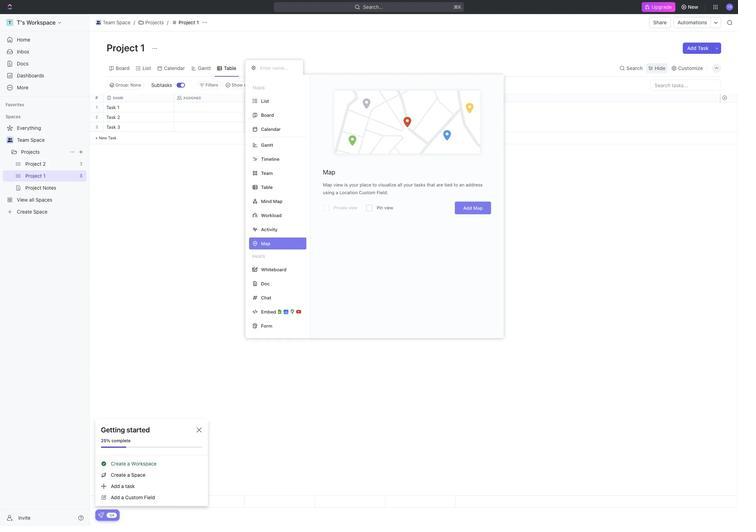 Task type: vqa. For each thing, say whether or not it's contained in the screenshot.
John
no



Task type: describe. For each thing, give the bounding box(es) containing it.
show closed
[[232, 82, 258, 88]]

1 horizontal spatial user group image
[[96, 21, 101, 24]]

user group image inside 'sidebar' navigation
[[7, 138, 13, 142]]

0 horizontal spatial board
[[116, 65, 130, 71]]

location
[[340, 190, 358, 195]]

‎task 2
[[106, 114, 120, 120]]

task inside row group
[[106, 124, 116, 130]]

activity
[[261, 227, 278, 232]]

to do cell for task 3
[[245, 122, 315, 132]]

row inside grid
[[104, 94, 456, 102]]

a inside map view is your place to visualize all your tasks that are tied to an address using a location custom field.
[[336, 190, 339, 195]]

new for new task
[[99, 136, 107, 140]]

are
[[437, 182, 444, 188]]

1 inside 1 2 3
[[96, 105, 98, 110]]

field.
[[377, 190, 389, 195]]

chat
[[261, 295, 272, 301]]

customize button
[[670, 63, 706, 73]]

place
[[360, 182, 372, 188]]

hide
[[655, 65, 666, 71]]

docs
[[17, 61, 29, 67]]

upgrade
[[652, 4, 672, 10]]

mind
[[261, 198, 272, 204]]

table inside "link"
[[224, 65, 237, 71]]

1 horizontal spatial team space link
[[94, 18, 132, 27]]

doc
[[261, 281, 270, 286]]

view button
[[245, 60, 268, 76]]

search...
[[364, 4, 384, 10]]

1 vertical spatial custom
[[125, 495, 143, 501]]

show
[[232, 82, 243, 88]]

automations
[[678, 19, 708, 25]]

subtasks button
[[149, 80, 177, 91]]

to for ‎task 2
[[249, 115, 254, 120]]

custom inside map view is your place to visualize all your tasks that are tied to an address using a location custom field.
[[359, 190, 376, 195]]

pin
[[377, 205, 383, 211]]

team inside 'sidebar' navigation
[[17, 137, 29, 143]]

getting started
[[101, 426, 150, 434]]

form
[[261, 323, 273, 329]]

add for add map
[[464, 205, 472, 211]]

1 horizontal spatial space
[[116, 19, 131, 25]]

docs link
[[3, 58, 87, 69]]

pin view
[[377, 205, 394, 211]]

complete
[[112, 438, 131, 444]]

1/4
[[109, 513, 114, 517]]

tied
[[445, 182, 453, 188]]

Search tasks... text field
[[651, 80, 722, 90]]

a for task
[[121, 483, 124, 489]]

Enter name... field
[[260, 65, 298, 71]]

new for new
[[689, 4, 699, 10]]

2 your from the left
[[404, 182, 413, 188]]

workload
[[261, 213, 282, 218]]

press space to select this row. row containing ‎task 2
[[104, 112, 456, 123]]

‎task for ‎task 1
[[106, 105, 116, 110]]

0 horizontal spatial projects link
[[21, 146, 67, 158]]

add task button
[[684, 43, 713, 54]]

to do for ‎task 2
[[249, 115, 261, 120]]

sidebar navigation
[[0, 14, 90, 526]]

getting
[[101, 426, 125, 434]]

is
[[345, 182, 348, 188]]

closed
[[244, 82, 258, 88]]

team space inside 'sidebar' navigation
[[17, 137, 45, 143]]

#
[[95, 95, 98, 100]]

tree inside 'sidebar' navigation
[[3, 123, 87, 218]]

to do for task 3
[[249, 125, 261, 130]]

to do cell for ‎task 2
[[245, 112, 315, 122]]

space inside 'sidebar' navigation
[[30, 137, 45, 143]]

0 horizontal spatial project 1
[[107, 42, 147, 54]]

share
[[654, 19, 667, 25]]

a for custom
[[121, 495, 124, 501]]

invite
[[18, 515, 31, 521]]

25% complete
[[101, 438, 131, 444]]

create a workspace
[[111, 461, 157, 467]]

task for new task
[[108, 136, 117, 140]]

a for workspace
[[127, 461, 130, 467]]

visualize
[[378, 182, 397, 188]]

create for create a workspace
[[111, 461, 126, 467]]

inbox link
[[3, 46, 87, 57]]

⌘k
[[454, 4, 462, 10]]

search
[[627, 65, 643, 71]]

list link
[[141, 63, 151, 73]]

map view is your place to visualize all your tasks that are tied to an address using a location custom field.
[[323, 182, 483, 195]]

show closed button
[[223, 81, 261, 89]]

favorites
[[6, 102, 24, 107]]

whiteboard
[[261, 267, 287, 272]]

1 horizontal spatial project
[[179, 19, 195, 25]]

task
[[125, 483, 135, 489]]

1 2 3
[[96, 105, 98, 129]]

calendar link
[[163, 63, 185, 73]]

using
[[323, 190, 335, 195]]

table link
[[223, 63, 237, 73]]

calendar inside the calendar "link"
[[164, 65, 185, 71]]

0 horizontal spatial 3
[[96, 125, 98, 129]]

0 vertical spatial gantt
[[198, 65, 211, 71]]

view button
[[245, 63, 268, 73]]

subtasks
[[151, 82, 172, 88]]

press space to select this row. row containing 2
[[90, 112, 104, 122]]

do for 3
[[255, 125, 261, 130]]

private view
[[334, 205, 358, 211]]

tasks
[[252, 86, 265, 90]]

an
[[460, 182, 465, 188]]

2 for ‎task
[[117, 114, 120, 120]]

1 vertical spatial project
[[107, 42, 138, 54]]



Task type: locate. For each thing, give the bounding box(es) containing it.
add left "task"
[[111, 483, 120, 489]]

0 horizontal spatial your
[[349, 182, 359, 188]]

0 horizontal spatial project
[[107, 42, 138, 54]]

1 to do from the top
[[249, 105, 261, 110]]

new up automations
[[689, 4, 699, 10]]

2 inside 1 2 3
[[96, 115, 98, 119]]

1 vertical spatial gantt
[[261, 142, 273, 148]]

create up add a task
[[111, 472, 126, 478]]

to do for ‎task 1
[[249, 105, 261, 110]]

1 horizontal spatial team space
[[103, 19, 131, 25]]

row
[[104, 94, 456, 102]]

1 horizontal spatial projects link
[[137, 18, 166, 27]]

0 vertical spatial projects
[[145, 19, 164, 25]]

list
[[143, 65, 151, 71], [261, 98, 269, 104]]

projects
[[145, 19, 164, 25], [21, 149, 40, 155]]

1 vertical spatial create
[[111, 472, 126, 478]]

1 horizontal spatial 3
[[117, 124, 120, 130]]

1 set priority image from the top
[[385, 103, 395, 113]]

task for add task
[[698, 45, 709, 51]]

onboarding checklist button image
[[98, 513, 104, 518]]

2 vertical spatial to do cell
[[245, 122, 315, 132]]

custom down place
[[359, 190, 376, 195]]

add down add a task
[[111, 495, 120, 501]]

your
[[349, 182, 359, 188], [404, 182, 413, 188]]

your right is
[[349, 182, 359, 188]]

0 horizontal spatial custom
[[125, 495, 143, 501]]

1 horizontal spatial board
[[261, 112, 274, 118]]

new button
[[679, 1, 703, 13]]

‎task up ‎task 2
[[106, 105, 116, 110]]

do for 2
[[255, 115, 261, 120]]

project
[[179, 19, 195, 25], [107, 42, 138, 54]]

2 horizontal spatial view
[[385, 205, 394, 211]]

2 to do cell from the top
[[245, 112, 315, 122]]

private
[[334, 205, 348, 211]]

0 vertical spatial user group image
[[96, 21, 101, 24]]

3
[[117, 124, 120, 130], [96, 125, 98, 129]]

gantt up timeline
[[261, 142, 273, 148]]

0 vertical spatial to do cell
[[245, 102, 315, 112]]

set priority element for 3
[[385, 123, 395, 133]]

2 vertical spatial team
[[261, 170, 273, 176]]

map
[[323, 169, 336, 176], [323, 182, 333, 188], [273, 198, 283, 204], [474, 205, 483, 211]]

team space
[[103, 19, 131, 25], [17, 137, 45, 143]]

0 vertical spatial task
[[698, 45, 709, 51]]

mind map
[[261, 198, 283, 204]]

calendar
[[164, 65, 185, 71], [261, 126, 281, 132]]

list down tasks
[[261, 98, 269, 104]]

0 horizontal spatial table
[[224, 65, 237, 71]]

press space to select this row. row containing task 3
[[104, 122, 456, 133]]

task 3
[[106, 124, 120, 130]]

onboarding checklist button element
[[98, 513, 104, 518]]

row group containing 1 2 3
[[90, 102, 104, 144]]

inbox
[[17, 49, 29, 55]]

2 horizontal spatial space
[[131, 472, 146, 478]]

1 to do cell from the top
[[245, 102, 315, 112]]

0 horizontal spatial gantt
[[198, 65, 211, 71]]

2 to do from the top
[[249, 115, 261, 120]]

1 horizontal spatial 2
[[117, 114, 120, 120]]

3 inside press space to select this row. row
[[117, 124, 120, 130]]

set priority image
[[385, 103, 395, 113], [385, 113, 395, 123]]

add for add a task
[[111, 483, 120, 489]]

1 vertical spatial table
[[261, 184, 273, 190]]

favorites button
[[3, 101, 27, 109]]

new inside grid
[[99, 136, 107, 140]]

calendar up the subtasks button
[[164, 65, 185, 71]]

press space to select this row. row containing ‎task 1
[[104, 102, 456, 113]]

grid
[[90, 94, 739, 508]]

set priority image for 2
[[385, 113, 395, 123]]

2 set priority image from the top
[[385, 113, 395, 123]]

0 vertical spatial calendar
[[164, 65, 185, 71]]

set priority element for 1
[[385, 103, 395, 113]]

1 vertical spatial list
[[261, 98, 269, 104]]

a left "task"
[[121, 483, 124, 489]]

view left is
[[334, 182, 343, 188]]

set priority image
[[385, 123, 395, 133]]

to for task 3
[[249, 125, 254, 130]]

set priority element for 2
[[385, 113, 395, 123]]

1 vertical spatial task
[[106, 124, 116, 130]]

add for add task
[[688, 45, 697, 51]]

do
[[255, 105, 261, 110], [255, 115, 261, 120], [255, 125, 261, 130]]

1 horizontal spatial custom
[[359, 190, 376, 195]]

add a custom field
[[111, 495, 155, 501]]

0 horizontal spatial 2
[[96, 115, 98, 119]]

1 / from the left
[[134, 19, 135, 25]]

tasks
[[415, 182, 426, 188]]

press space to select this row. row containing 1
[[90, 102, 104, 112]]

dashboards link
[[3, 70, 87, 81]]

1 vertical spatial new
[[99, 136, 107, 140]]

new down task 3
[[99, 136, 107, 140]]

grid containing ‎task 1
[[90, 94, 739, 508]]

your right all
[[404, 182, 413, 188]]

create a space
[[111, 472, 146, 478]]

3 left task 3
[[96, 125, 98, 129]]

timeline
[[261, 156, 280, 162]]

a up create a space
[[127, 461, 130, 467]]

field
[[144, 495, 155, 501]]

view
[[255, 65, 266, 71]]

add inside button
[[688, 45, 697, 51]]

0 vertical spatial team
[[103, 19, 115, 25]]

1 horizontal spatial project 1
[[179, 19, 199, 25]]

2 for 1
[[96, 115, 98, 119]]

task down task 3
[[108, 136, 117, 140]]

custom down "task"
[[125, 495, 143, 501]]

calendar up timeline
[[261, 126, 281, 132]]

1 create from the top
[[111, 461, 126, 467]]

2 / from the left
[[167, 19, 169, 25]]

1 inside project 1 link
[[197, 19, 199, 25]]

address
[[466, 182, 483, 188]]

add task
[[688, 45, 709, 51]]

2 create from the top
[[111, 472, 126, 478]]

row group
[[90, 102, 104, 144], [104, 102, 456, 144], [721, 102, 738, 144], [721, 496, 738, 508]]

task up customize
[[698, 45, 709, 51]]

board left list link
[[116, 65, 130, 71]]

2 vertical spatial task
[[108, 136, 117, 140]]

1 vertical spatial calendar
[[261, 126, 281, 132]]

1 vertical spatial team space link
[[17, 135, 85, 146]]

1 vertical spatial ‎task
[[106, 114, 116, 120]]

1 horizontal spatial view
[[349, 205, 358, 211]]

1 vertical spatial team
[[17, 137, 29, 143]]

add for add a custom field
[[111, 495, 120, 501]]

create up create a space
[[111, 461, 126, 467]]

a right using
[[336, 190, 339, 195]]

spaces
[[6, 114, 21, 119]]

1 set priority element from the top
[[385, 103, 395, 113]]

view right private
[[349, 205, 358, 211]]

list up the subtasks button
[[143, 65, 151, 71]]

0 horizontal spatial team
[[17, 137, 29, 143]]

2 up task 3
[[117, 114, 120, 120]]

table
[[224, 65, 237, 71], [261, 184, 273, 190]]

1 vertical spatial do
[[255, 115, 261, 120]]

user group image
[[96, 21, 101, 24], [7, 138, 13, 142]]

create
[[111, 461, 126, 467], [111, 472, 126, 478]]

close image
[[197, 428, 202, 433]]

0 horizontal spatial team space link
[[17, 135, 85, 146]]

25%
[[101, 438, 110, 444]]

task down ‎task 2
[[106, 124, 116, 130]]

map inside map view is your place to visualize all your tasks that are tied to an address using a location custom field.
[[323, 182, 333, 188]]

view right 'pin' on the top right of page
[[385, 205, 394, 211]]

add
[[688, 45, 697, 51], [464, 205, 472, 211], [111, 483, 120, 489], [111, 495, 120, 501]]

2 do from the top
[[255, 115, 261, 120]]

task inside button
[[698, 45, 709, 51]]

2 horizontal spatial team
[[261, 170, 273, 176]]

1 horizontal spatial gantt
[[261, 142, 273, 148]]

0 vertical spatial board
[[116, 65, 130, 71]]

team space link
[[94, 18, 132, 27], [17, 135, 85, 146]]

pages
[[252, 254, 265, 259]]

press space to select this row. row
[[90, 102, 104, 112], [104, 102, 456, 113], [90, 112, 104, 122], [104, 112, 456, 123], [90, 122, 104, 132], [104, 122, 456, 133], [104, 496, 456, 508]]

‎task 1
[[106, 105, 119, 110]]

0 vertical spatial space
[[116, 19, 131, 25]]

0 vertical spatial projects link
[[137, 18, 166, 27]]

share button
[[650, 17, 672, 28]]

home
[[17, 37, 30, 43]]

a down add a task
[[121, 495, 124, 501]]

all
[[398, 182, 403, 188]]

0 vertical spatial create
[[111, 461, 126, 467]]

table up "show" on the left
[[224, 65, 237, 71]]

1 vertical spatial project 1
[[107, 42, 147, 54]]

board down tasks
[[261, 112, 274, 118]]

1 horizontal spatial team
[[103, 19, 115, 25]]

0 horizontal spatial team space
[[17, 137, 45, 143]]

create for create a space
[[111, 472, 126, 478]]

0 horizontal spatial /
[[134, 19, 135, 25]]

2 set priority element from the top
[[385, 113, 395, 123]]

1 vertical spatial to do
[[249, 115, 261, 120]]

1 horizontal spatial calendar
[[261, 126, 281, 132]]

1 horizontal spatial new
[[689, 4, 699, 10]]

to for ‎task 1
[[249, 105, 254, 110]]

0 horizontal spatial calendar
[[164, 65, 185, 71]]

1 ‎task from the top
[[106, 105, 116, 110]]

0 horizontal spatial new
[[99, 136, 107, 140]]

upgrade link
[[642, 2, 676, 12]]

1 vertical spatial space
[[30, 137, 45, 143]]

0 vertical spatial do
[[255, 105, 261, 110]]

1 horizontal spatial list
[[261, 98, 269, 104]]

1 vertical spatial board
[[261, 112, 274, 118]]

0 horizontal spatial list
[[143, 65, 151, 71]]

a
[[336, 190, 339, 195], [127, 461, 130, 467], [127, 472, 130, 478], [121, 483, 124, 489], [121, 495, 124, 501]]

view
[[334, 182, 343, 188], [349, 205, 358, 211], [385, 205, 394, 211]]

1 do from the top
[[255, 105, 261, 110]]

hide button
[[647, 63, 668, 73]]

0 vertical spatial list
[[143, 65, 151, 71]]

0 vertical spatial custom
[[359, 190, 376, 195]]

1 horizontal spatial projects
[[145, 19, 164, 25]]

do for 1
[[255, 105, 261, 110]]

project 1
[[179, 19, 199, 25], [107, 42, 147, 54]]

press space to select this row. row containing 3
[[90, 122, 104, 132]]

1 your from the left
[[349, 182, 359, 188]]

to do cell
[[245, 102, 315, 112], [245, 112, 315, 122], [245, 122, 315, 132]]

0 horizontal spatial user group image
[[7, 138, 13, 142]]

set priority image for 1
[[385, 103, 395, 113]]

gantt left table "link"
[[198, 65, 211, 71]]

3 to do cell from the top
[[245, 122, 315, 132]]

2 vertical spatial to do
[[249, 125, 261, 130]]

project 1 link
[[170, 18, 201, 27]]

row group containing ‎task 1
[[104, 102, 456, 144]]

1 horizontal spatial your
[[404, 182, 413, 188]]

‎task
[[106, 105, 116, 110], [106, 114, 116, 120]]

0 horizontal spatial projects
[[21, 149, 40, 155]]

1 vertical spatial projects
[[21, 149, 40, 155]]

0 vertical spatial new
[[689, 4, 699, 10]]

customize
[[679, 65, 704, 71]]

new inside button
[[689, 4, 699, 10]]

to do cell for ‎task 1
[[245, 102, 315, 112]]

workspace
[[131, 461, 157, 467]]

view inside map view is your place to visualize all your tasks that are tied to an address using a location custom field.
[[334, 182, 343, 188]]

3 set priority element from the top
[[385, 123, 395, 133]]

‎task down ‎task 1
[[106, 114, 116, 120]]

0 vertical spatial project 1
[[179, 19, 199, 25]]

embed
[[261, 309, 276, 315]]

add up customize
[[688, 45, 697, 51]]

gantt link
[[197, 63, 211, 73]]

view for private view
[[385, 205, 394, 211]]

tree containing team space
[[3, 123, 87, 218]]

set priority element
[[385, 103, 395, 113], [385, 113, 395, 123], [385, 123, 395, 133]]

tree
[[3, 123, 87, 218]]

search button
[[618, 63, 646, 73]]

view for map
[[334, 182, 343, 188]]

0 vertical spatial project
[[179, 19, 195, 25]]

2 ‎task from the top
[[106, 114, 116, 120]]

1 vertical spatial user group image
[[7, 138, 13, 142]]

3 to do from the top
[[249, 125, 261, 130]]

/
[[134, 19, 135, 25], [167, 19, 169, 25]]

add down an
[[464, 205, 472, 211]]

dashboards
[[17, 73, 44, 79]]

1 vertical spatial to do cell
[[245, 112, 315, 122]]

automations button
[[675, 17, 711, 28]]

1 horizontal spatial table
[[261, 184, 273, 190]]

2 left ‎task 2
[[96, 115, 98, 119]]

3 do from the top
[[255, 125, 261, 130]]

0 vertical spatial team space
[[103, 19, 131, 25]]

to
[[249, 105, 254, 110], [249, 115, 254, 120], [249, 125, 254, 130], [373, 182, 377, 188], [454, 182, 458, 188]]

started
[[127, 426, 150, 434]]

a up "task"
[[127, 472, 130, 478]]

0 vertical spatial team space link
[[94, 18, 132, 27]]

team
[[103, 19, 115, 25], [17, 137, 29, 143], [261, 170, 273, 176]]

projects inside 'sidebar' navigation
[[21, 149, 40, 155]]

2 vertical spatial do
[[255, 125, 261, 130]]

add a task
[[111, 483, 135, 489]]

that
[[427, 182, 436, 188]]

add map
[[464, 205, 483, 211]]

cell
[[174, 102, 245, 112], [315, 102, 386, 112], [174, 112, 245, 122], [315, 112, 386, 122], [174, 122, 245, 132], [315, 122, 386, 132]]

2
[[117, 114, 120, 120], [96, 115, 98, 119]]

home link
[[3, 34, 87, 45]]

0 vertical spatial table
[[224, 65, 237, 71]]

custom
[[359, 190, 376, 195], [125, 495, 143, 501]]

‎task for ‎task 2
[[106, 114, 116, 120]]

3 down ‎task 2
[[117, 124, 120, 130]]

0 vertical spatial to do
[[249, 105, 261, 110]]

0 horizontal spatial view
[[334, 182, 343, 188]]

0 vertical spatial ‎task
[[106, 105, 116, 110]]

board link
[[114, 63, 130, 73]]

0 horizontal spatial space
[[30, 137, 45, 143]]

a for space
[[127, 472, 130, 478]]

2 vertical spatial space
[[131, 472, 146, 478]]

new
[[689, 4, 699, 10], [99, 136, 107, 140]]

1 vertical spatial team space
[[17, 137, 45, 143]]

1 horizontal spatial /
[[167, 19, 169, 25]]

new task
[[99, 136, 117, 140]]

table up mind
[[261, 184, 273, 190]]

1 vertical spatial projects link
[[21, 146, 67, 158]]



